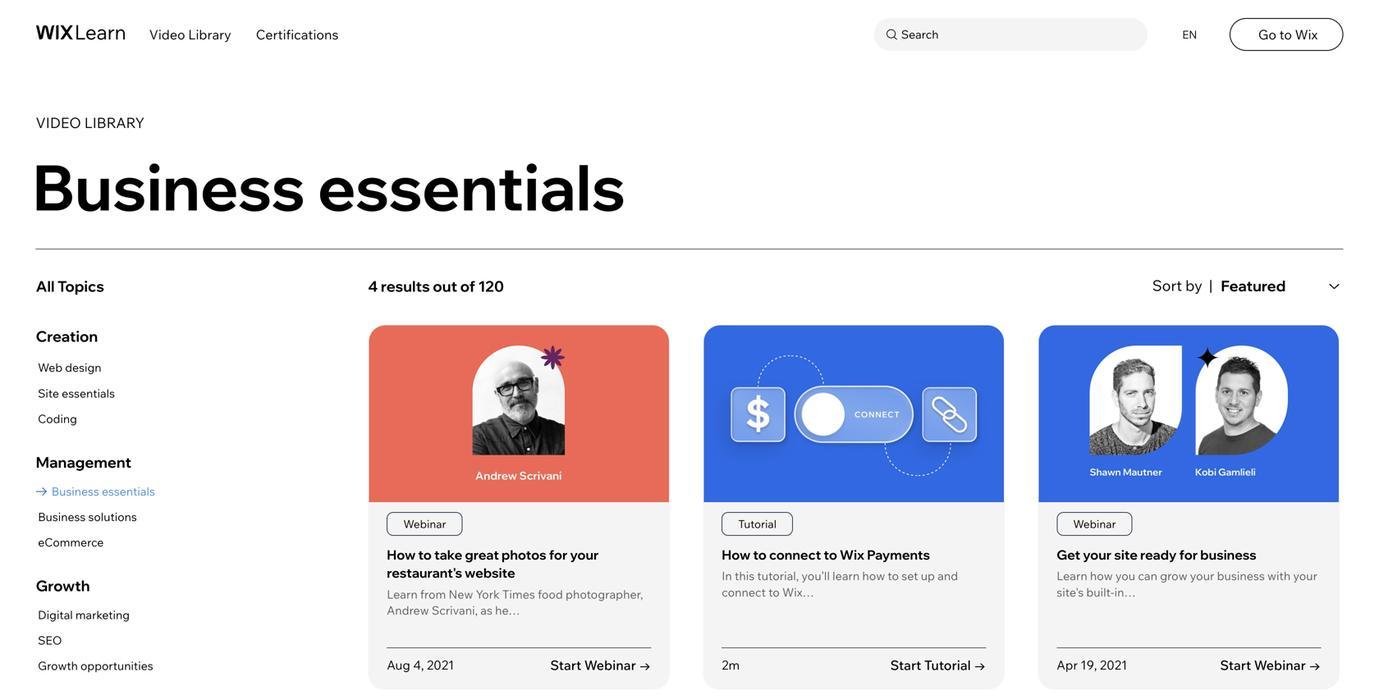 Task type: describe. For each thing, give the bounding box(es) containing it.
1 horizontal spatial wix
[[1295, 26, 1318, 43]]

digital marketing
[[38, 608, 130, 622]]

web design
[[38, 361, 101, 375]]

start for how to take great photos for your restaurant's website
[[550, 657, 581, 674]]

learn
[[833, 569, 860, 583]]

web design button
[[36, 358, 115, 378]]

site
[[1114, 547, 1138, 563]]

seo button
[[36, 631, 153, 651]]

start webinar → button for get your site ready for business
[[1220, 656, 1321, 675]]

Search text field
[[897, 24, 1144, 45]]

2m
[[722, 658, 740, 673]]

digital marketing button
[[36, 605, 153, 626]]

go to wix
[[1259, 26, 1318, 43]]

scrivani,
[[432, 603, 478, 618]]

video
[[36, 114, 81, 132]]

site essentials list item
[[36, 383, 115, 404]]

to left set
[[888, 569, 899, 583]]

digital
[[38, 608, 73, 622]]

1 vertical spatial business
[[1217, 569, 1265, 583]]

video
[[149, 26, 185, 43]]

design
[[65, 361, 101, 375]]

growth for growth opportunities
[[38, 659, 78, 673]]

apr
[[1057, 658, 1078, 673]]

with
[[1268, 569, 1291, 583]]

for inside how to take great photos for your restaurant's website learn from new york times food photographer, andrew scrivani, as he…
[[549, 547, 568, 563]]

list inside filtered results region
[[368, 325, 1344, 695]]

how inside the 'how to connect to wix payments in this tutorial, you'll learn how to set up and connect to wix…'
[[862, 569, 885, 583]]

business solutions
[[38, 510, 137, 524]]

your inside how to take great photos for your restaurant's website learn from new york times food photographer, andrew scrivani, as he…
[[570, 547, 599, 563]]

results
[[381, 277, 430, 296]]

to up this
[[753, 547, 767, 563]]

get your site ready for business link
[[1057, 547, 1257, 563]]

of
[[460, 277, 475, 296]]

growth opportunities button
[[36, 656, 153, 677]]

site's
[[1057, 585, 1084, 600]]

learn inside how to take great photos for your restaurant's website learn from new york times food photographer, andrew scrivani, as he…
[[387, 587, 418, 602]]

seo
[[38, 633, 62, 648]]

he…
[[495, 603, 520, 618]]

coding button
[[36, 409, 115, 430]]

grow
[[1160, 569, 1188, 583]]

library
[[84, 114, 145, 132]]

learn inside get your site ready for business learn how you can grow your business with your site's built-in…
[[1057, 569, 1088, 583]]

en
[[1183, 27, 1198, 41]]

photos
[[502, 547, 547, 563]]

1 vertical spatial business
[[51, 484, 99, 499]]

business essentials list item
[[36, 481, 155, 502]]

and
[[938, 569, 958, 583]]

all
[[36, 277, 55, 296]]

web
[[38, 361, 62, 375]]

to up the you'll at the bottom of page
[[824, 547, 837, 563]]

how to take great photos for your restaurant's website link
[[387, 547, 599, 581]]

→ for how to connect to wix payments
[[974, 657, 986, 674]]

go to wix link
[[1230, 18, 1344, 51]]

ecommerce
[[38, 536, 104, 550]]

0 vertical spatial business
[[32, 147, 305, 227]]

web design list item
[[36, 358, 115, 378]]

120
[[478, 277, 504, 296]]

ecommerce list item
[[36, 533, 155, 553]]

new
[[449, 587, 473, 602]]

your right with
[[1294, 569, 1318, 583]]

certifications
[[256, 26, 339, 43]]

certifications link
[[256, 26, 339, 43]]

all topics button
[[36, 270, 347, 303]]

menu bar containing video library
[[0, 0, 1379, 65]]

library
[[188, 26, 231, 43]]

4
[[368, 277, 378, 296]]

up
[[921, 569, 935, 583]]

list for creation
[[36, 358, 115, 430]]

start tutorial →
[[891, 657, 986, 674]]

get your site ready for business learn how you can grow your business with your site's built-in…
[[1057, 547, 1318, 600]]

go
[[1259, 26, 1277, 43]]

andrew
[[387, 603, 429, 618]]

wix…
[[783, 585, 814, 600]]

get
[[1057, 547, 1081, 563]]

two black and white headshots inset on a blue background: shawn mautner, focused expression, kobi gamileli, smiling. image
[[1039, 326, 1339, 502]]

out
[[433, 277, 457, 296]]

take
[[434, 547, 463, 563]]

topics
[[57, 277, 104, 296]]

4 results out of 120
[[368, 277, 504, 296]]

in…
[[1115, 585, 1136, 600]]

growth opportunities list item
[[36, 656, 153, 677]]

great
[[465, 547, 499, 563]]

list item containing get your site ready for business
[[1038, 325, 1340, 690]]

how inside get your site ready for business learn how you can grow your business with your site's built-in…
[[1090, 569, 1113, 583]]

aug
[[387, 658, 410, 673]]

site
[[38, 386, 59, 401]]

for inside get your site ready for business learn how you can grow your business with your site's built-in…
[[1179, 547, 1198, 563]]

1 vertical spatial essentials
[[62, 386, 115, 401]]

start tutorial → button
[[891, 656, 986, 675]]

york
[[476, 587, 500, 602]]

solutions
[[88, 510, 137, 524]]

apr 19, 2021
[[1057, 658, 1128, 673]]

sort
[[1153, 276, 1182, 295]]

management
[[36, 453, 131, 472]]

you'll
[[802, 569, 830, 583]]

to inside "menu bar"
[[1280, 26, 1292, 43]]

tutorial,
[[757, 569, 799, 583]]



Task type: locate. For each thing, give the bounding box(es) containing it.
1 vertical spatial wix
[[840, 547, 865, 563]]

1 → from the left
[[639, 657, 651, 674]]

coding
[[38, 412, 77, 426]]

2021 right '4,'
[[427, 658, 454, 673]]

how right learn
[[862, 569, 885, 583]]

your up photographer,
[[570, 547, 599, 563]]

to
[[1280, 26, 1292, 43], [418, 547, 432, 563], [753, 547, 767, 563], [824, 547, 837, 563], [888, 569, 899, 583], [769, 585, 780, 600]]

0 horizontal spatial →
[[639, 657, 651, 674]]

1 horizontal spatial connect
[[769, 547, 821, 563]]

2 start webinar → button from the left
[[1220, 656, 1321, 675]]

your left site
[[1083, 547, 1112, 563]]

→ for how to take great photos for your restaurant's website
[[639, 657, 651, 674]]

en button
[[1172, 18, 1205, 51]]

how inside the 'how to connect to wix payments in this tutorial, you'll learn how to set up and connect to wix…'
[[722, 547, 751, 563]]

how to connect to wix payments image
[[704, 326, 1004, 502]]

business
[[32, 147, 305, 227], [51, 484, 99, 499], [38, 510, 86, 524]]

0 horizontal spatial for
[[549, 547, 568, 563]]

1 horizontal spatial start webinar → button
[[1220, 656, 1321, 675]]

website
[[465, 565, 515, 581]]

list item
[[368, 325, 670, 690], [703, 325, 1005, 690], [1038, 325, 1340, 690]]

site essentials
[[38, 386, 115, 401]]

list containing web design
[[36, 358, 115, 430]]

in
[[722, 569, 732, 583]]

how inside how to take great photos for your restaurant's website learn from new york times food photographer, andrew scrivani, as he…
[[387, 547, 416, 563]]

0 vertical spatial tutorial
[[738, 517, 777, 531]]

list
[[368, 325, 1344, 695], [36, 358, 115, 430], [36, 481, 155, 553], [36, 605, 153, 677]]

1 vertical spatial growth
[[38, 659, 78, 673]]

0 vertical spatial growth
[[36, 577, 90, 595]]

menu bar
[[0, 0, 1379, 65]]

0 vertical spatial learn
[[1057, 569, 1088, 583]]

this
[[735, 569, 755, 583]]

how
[[862, 569, 885, 583], [1090, 569, 1113, 583]]

19,
[[1081, 658, 1097, 673]]

sort by  |
[[1153, 276, 1213, 295]]

0 vertical spatial essentials
[[318, 147, 626, 227]]

0 vertical spatial wix
[[1295, 26, 1318, 43]]

to inside how to take great photos for your restaurant's website learn from new york times food photographer, andrew scrivani, as he…
[[418, 547, 432, 563]]

1 horizontal spatial list item
[[703, 325, 1005, 690]]

3 → from the left
[[1309, 657, 1321, 674]]

list containing business essentials
[[36, 481, 155, 553]]

built-
[[1087, 585, 1115, 600]]

digital marketing list item
[[36, 605, 153, 626]]

business solutions list item
[[36, 507, 155, 528]]

video library link
[[149, 26, 231, 43]]

wix inside the 'how to connect to wix payments in this tutorial, you'll learn how to set up and connect to wix…'
[[840, 547, 865, 563]]

filters navigation
[[36, 270, 347, 695]]

list for management
[[36, 481, 155, 553]]

0 horizontal spatial list item
[[368, 325, 670, 690]]

list for growth
[[36, 605, 153, 677]]

2 horizontal spatial list item
[[1038, 325, 1340, 690]]

1 start from the left
[[550, 657, 581, 674]]

how
[[387, 547, 416, 563], [722, 547, 751, 563]]

2 list item from the left
[[703, 325, 1005, 690]]

tutorial
[[738, 517, 777, 531], [925, 657, 971, 674]]

growth opportunities
[[38, 659, 153, 673]]

1 horizontal spatial tutorial
[[925, 657, 971, 674]]

1 start webinar → from the left
[[550, 657, 651, 674]]

growth inside growth opportunities button
[[38, 659, 78, 673]]

how for restaurant's
[[387, 547, 416, 563]]

2021
[[427, 658, 454, 673], [1100, 658, 1128, 673]]

video library
[[36, 114, 145, 132]]

you
[[1116, 569, 1136, 583]]

can
[[1138, 569, 1158, 583]]

growth for growth
[[36, 577, 90, 595]]

how up built-
[[1090, 569, 1113, 583]]

1 how from the left
[[862, 569, 885, 583]]

tutorial inside button
[[925, 657, 971, 674]]

business
[[1201, 547, 1257, 563], [1217, 569, 1265, 583]]

food
[[538, 587, 563, 602]]

2 → from the left
[[974, 657, 986, 674]]

1 vertical spatial tutorial
[[925, 657, 971, 674]]

2 for from the left
[[1179, 547, 1198, 563]]

video library
[[149, 26, 231, 43]]

0 horizontal spatial start webinar →
[[550, 657, 651, 674]]

business left with
[[1217, 569, 1265, 583]]

business solutions button
[[36, 507, 155, 528]]

0 horizontal spatial tutorial
[[738, 517, 777, 531]]

growth down the seo
[[38, 659, 78, 673]]

0 horizontal spatial 2021
[[427, 658, 454, 673]]

for
[[549, 547, 568, 563], [1179, 547, 1198, 563]]

2 vertical spatial essentials
[[102, 484, 155, 499]]

0 vertical spatial connect
[[769, 547, 821, 563]]

restaurant's
[[387, 565, 462, 581]]

0 horizontal spatial wix
[[840, 547, 865, 563]]

growth up digital
[[36, 577, 90, 595]]

start webinar → button
[[550, 656, 651, 675], [1220, 656, 1321, 675]]

start webinar → for how to take great photos for your restaurant's website
[[550, 657, 651, 674]]

2 how from the left
[[722, 547, 751, 563]]

1 horizontal spatial 2021
[[1100, 658, 1128, 673]]

opportunities
[[80, 659, 153, 673]]

0 horizontal spatial how
[[387, 547, 416, 563]]

0 horizontal spatial start
[[550, 657, 581, 674]]

1 vertical spatial business essentials
[[51, 484, 155, 499]]

1 horizontal spatial start webinar →
[[1220, 657, 1321, 674]]

start webinar →
[[550, 657, 651, 674], [1220, 657, 1321, 674]]

business essentials
[[32, 147, 626, 227], [51, 484, 155, 499]]

start webinar → button for how to take great photos for your restaurant's website
[[550, 656, 651, 675]]

2 start from the left
[[891, 657, 922, 674]]

2 horizontal spatial →
[[1309, 657, 1321, 674]]

how for this
[[722, 547, 751, 563]]

2 vertical spatial business
[[38, 510, 86, 524]]

filtered results region
[[368, 270, 1356, 695]]

business right "ready"
[[1201, 547, 1257, 563]]

list item containing how to take great photos for your restaurant's website
[[368, 325, 670, 690]]

0 horizontal spatial learn
[[387, 587, 418, 602]]

your right grow
[[1190, 569, 1215, 583]]

2021 right 19,
[[1100, 658, 1128, 673]]

ecommerce button
[[36, 533, 155, 553]]

learn up andrew
[[387, 587, 418, 602]]

start for get your site ready for business
[[1220, 657, 1251, 674]]

connect up tutorial,
[[769, 547, 821, 563]]

how up this
[[722, 547, 751, 563]]

1 horizontal spatial how
[[1090, 569, 1113, 583]]

how to take great photos for your restaurant's website learn from new york times food photographer, andrew scrivani, as he…
[[387, 547, 643, 618]]

learn up site's on the right bottom of page
[[1057, 569, 1088, 583]]

1 horizontal spatial how
[[722, 547, 751, 563]]

2 start webinar → from the left
[[1220, 657, 1321, 674]]

3 start from the left
[[1220, 657, 1251, 674]]

aug 4, 2021
[[387, 658, 454, 673]]

wix
[[1295, 26, 1318, 43], [840, 547, 865, 563]]

4,
[[413, 658, 424, 673]]

1 horizontal spatial learn
[[1057, 569, 1088, 583]]

all topics
[[36, 277, 104, 296]]

1 vertical spatial connect
[[722, 585, 766, 600]]

list containing digital marketing
[[36, 605, 153, 677]]

how up the restaurant's
[[387, 547, 416, 563]]

business essentials button
[[36, 481, 155, 502]]

start webinar → for get your site ready for business
[[1220, 657, 1321, 674]]

times
[[502, 587, 535, 602]]

2021 for restaurant's
[[427, 658, 454, 673]]

1 how from the left
[[387, 547, 416, 563]]

0 horizontal spatial start webinar → button
[[550, 656, 651, 675]]

how to connect to wix payments in this tutorial, you'll learn how to set up and connect to wix…
[[722, 547, 958, 600]]

2 horizontal spatial start
[[1220, 657, 1251, 674]]

wix up learn
[[840, 547, 865, 563]]

1 horizontal spatial start
[[891, 657, 922, 674]]

wix right go
[[1295, 26, 1318, 43]]

business essentials inside button
[[51, 484, 155, 499]]

seo list item
[[36, 631, 153, 651]]

to right go
[[1280, 26, 1292, 43]]

2 2021 from the left
[[1100, 658, 1128, 673]]

1 list item from the left
[[368, 325, 670, 690]]

connect
[[769, 547, 821, 563], [722, 585, 766, 600]]

for up grow
[[1179, 547, 1198, 563]]

1 start webinar → button from the left
[[550, 656, 651, 675]]

list containing how to take great photos for your restaurant's website
[[368, 325, 1344, 695]]

list item containing how to connect to wix payments
[[703, 325, 1005, 690]]

1 vertical spatial learn
[[387, 587, 418, 602]]

start
[[550, 657, 581, 674], [891, 657, 922, 674], [1220, 657, 1251, 674]]

2 how from the left
[[1090, 569, 1113, 583]]

start for how to connect to wix payments
[[891, 657, 922, 674]]

growth
[[36, 577, 90, 595], [38, 659, 78, 673]]

webinar
[[403, 517, 446, 531], [1073, 517, 1116, 531], [584, 657, 636, 674], [1254, 657, 1306, 674]]

1 horizontal spatial →
[[974, 657, 986, 674]]

payments
[[867, 547, 930, 563]]

0 horizontal spatial connect
[[722, 585, 766, 600]]

3 list item from the left
[[1038, 325, 1340, 690]]

→
[[639, 657, 651, 674], [974, 657, 986, 674], [1309, 657, 1321, 674]]

site essentials button
[[36, 383, 115, 404]]

0 vertical spatial business essentials
[[32, 147, 626, 227]]

ready
[[1140, 547, 1177, 563]]

2021 for how
[[1100, 658, 1128, 673]]

→ for get your site ready for business
[[1309, 657, 1321, 674]]

1 2021 from the left
[[427, 658, 454, 673]]

from
[[420, 587, 446, 602]]

for right photos
[[549, 547, 568, 563]]

0 vertical spatial business
[[1201, 547, 1257, 563]]

coding list item
[[36, 409, 115, 430]]

as
[[481, 603, 493, 618]]

how to connect to wix payments link
[[722, 547, 930, 563]]

1 horizontal spatial for
[[1179, 547, 1198, 563]]

your
[[570, 547, 599, 563], [1083, 547, 1112, 563], [1190, 569, 1215, 583], [1294, 569, 1318, 583]]

to down tutorial,
[[769, 585, 780, 600]]

0 horizontal spatial how
[[862, 569, 885, 583]]

a black and white headshot inset on an orange background: andrew scrivani, head tilted with a subtle smile. image
[[369, 326, 669, 502]]

1 for from the left
[[549, 547, 568, 563]]

photographer,
[[566, 587, 643, 602]]

connect down this
[[722, 585, 766, 600]]

|
[[1209, 276, 1213, 295]]

set
[[902, 569, 918, 583]]

to up the restaurant's
[[418, 547, 432, 563]]



Task type: vqa. For each thing, say whether or not it's contained in the screenshot.


